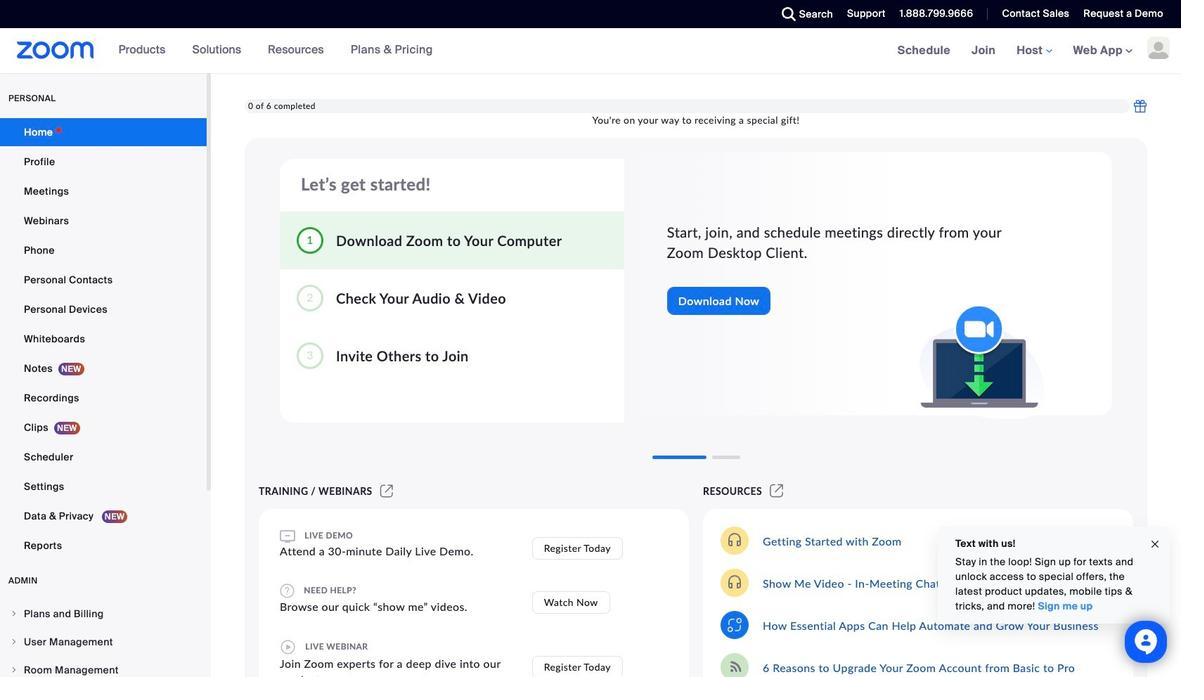 Task type: vqa. For each thing, say whether or not it's contained in the screenshot.
& in the top of the page
no



Task type: describe. For each thing, give the bounding box(es) containing it.
3 menu item from the top
[[0, 657, 207, 677]]

window new image
[[378, 485, 395, 497]]

profile picture image
[[1148, 37, 1170, 59]]

personal menu menu
[[0, 118, 207, 561]]

zoom logo image
[[17, 41, 94, 59]]

window new image
[[768, 485, 786, 497]]

product information navigation
[[108, 28, 444, 73]]

right image for second menu item from the bottom
[[10, 638, 18, 646]]

2 menu item from the top
[[0, 629, 207, 656]]



Task type: locate. For each thing, give the bounding box(es) containing it.
0 vertical spatial menu item
[[0, 601, 207, 627]]

0 vertical spatial right image
[[10, 610, 18, 618]]

menu item
[[0, 601, 207, 627], [0, 629, 207, 656], [0, 657, 207, 677]]

1 right image from the top
[[10, 610, 18, 618]]

right image for third menu item
[[10, 666, 18, 675]]

2 right image from the top
[[10, 638, 18, 646]]

admin menu menu
[[0, 601, 207, 677]]

2 vertical spatial right image
[[10, 666, 18, 675]]

2 vertical spatial menu item
[[0, 657, 207, 677]]

3 right image from the top
[[10, 666, 18, 675]]

1 menu item from the top
[[0, 601, 207, 627]]

meetings navigation
[[887, 28, 1182, 74]]

banner
[[0, 28, 1182, 74]]

right image
[[10, 610, 18, 618], [10, 638, 18, 646], [10, 666, 18, 675]]

right image for 1st menu item from the top of the the admin menu menu
[[10, 610, 18, 618]]

1 vertical spatial right image
[[10, 638, 18, 646]]

1 vertical spatial menu item
[[0, 629, 207, 656]]

close image
[[1150, 536, 1161, 552]]



